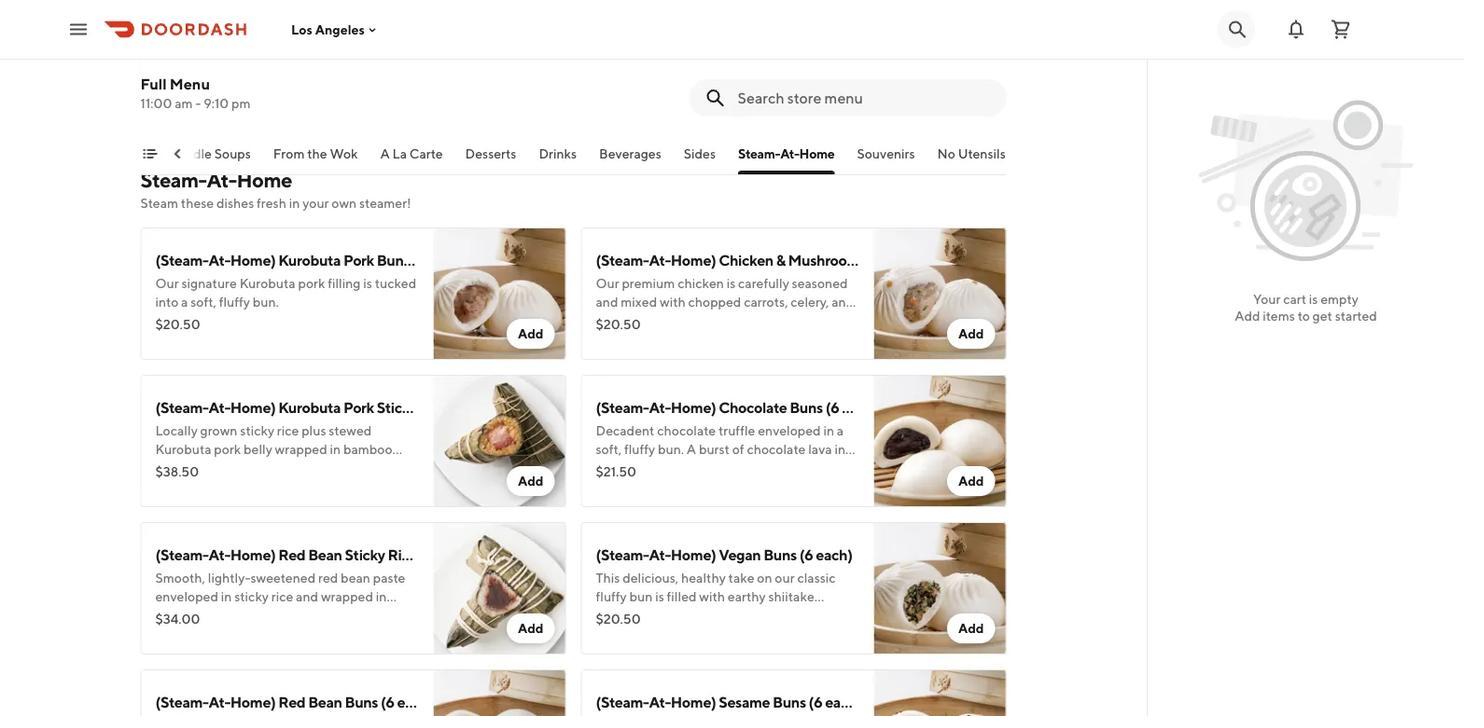 Task type: vqa. For each thing, say whether or not it's contained in the screenshot.


Task type: locate. For each thing, give the bounding box(es) containing it.
fluffy up bite.
[[624, 442, 656, 457]]

(steam-
[[155, 252, 209, 269], [596, 252, 649, 269], [155, 399, 209, 417], [596, 399, 649, 417], [155, 547, 209, 564], [596, 547, 649, 564], [155, 694, 209, 712], [596, 694, 649, 712]]

1 vertical spatial sticky
[[345, 547, 385, 564]]

soft,
[[191, 295, 216, 310], [596, 442, 622, 457]]

bean inside (steam-at-home) red bean sticky rice wraps (5 each) smooth, lightly-sweetened red bean paste enveloped in sticky rice and wrapped in bamboo leaves to retain its moisture and aromatic bamboo flavor.
[[308, 547, 342, 564]]

$38.50
[[155, 464, 199, 480]]

0 vertical spatial rice
[[277, 423, 299, 439]]

0 horizontal spatial bun.
[[253, 295, 279, 310]]

to left retain
[[247, 608, 259, 624]]

0 vertical spatial steam-
[[739, 146, 781, 162]]

(steam-at-home) red bean sticky rice wraps (5 each) image
[[434, 523, 566, 655]]

home) inside (steam-at-home) chocolate buns (6 each) decadent chocolate truffle enveloped in a soft, fluffy bun. a burst of chocolate lava in every bite. may contain peanuts.
[[671, 399, 716, 417]]

chocolate up burst on the bottom of the page
[[657, 423, 716, 439]]

a left la
[[381, 146, 390, 162]]

lava
[[809, 442, 832, 457]]

rice inside (steam-at-home) red bean sticky rice wraps (5 each) smooth, lightly-sweetened red bean paste enveloped in sticky rice and wrapped in bamboo leaves to retain its moisture and aromatic bamboo flavor.
[[388, 547, 417, 564]]

kurobuta
[[278, 252, 341, 269], [240, 276, 296, 291], [278, 399, 341, 417], [155, 442, 212, 457]]

buns up the tucked
[[377, 252, 410, 269]]

home) up burst on the bottom of the page
[[671, 399, 716, 417]]

fluffy inside the (steam-at-home) kurobuta pork buns (6 each) our signature kurobuta pork filling is tucked into a soft, fluffy bun. $20.50
[[219, 295, 250, 310]]

0 vertical spatial bun.
[[253, 295, 279, 310]]

1 vertical spatial a
[[687, 442, 697, 457]]

Item Search search field
[[738, 88, 992, 108]]

1 horizontal spatial enveloped
[[758, 423, 821, 439]]

fluffy down 'signature'
[[219, 295, 250, 310]]

0 horizontal spatial to
[[247, 608, 259, 624]]

notification bell image
[[1285, 18, 1308, 41]]

bamboo down stewed
[[343, 442, 393, 457]]

2 horizontal spatial a
[[837, 423, 844, 439]]

at- inside the (steam-at-home) kurobuta pork buns (6 each) our signature kurobuta pork filling is tucked into a soft, fluffy bun. $20.50
[[209, 252, 230, 269]]

1 horizontal spatial soft,
[[596, 442, 622, 457]]

0 vertical spatial to
[[1298, 309, 1310, 324]]

rice
[[420, 399, 449, 417], [388, 547, 417, 564]]

add button
[[507, 319, 555, 349], [947, 319, 996, 349], [507, 467, 555, 497], [947, 467, 996, 497], [507, 614, 555, 644], [947, 614, 996, 644]]

fresh
[[257, 196, 287, 211]]

each) inside the (steam-at-home) kurobuta pork buns (6 each) our signature kurobuta pork filling is tucked into a soft, fluffy bun. $20.50
[[429, 252, 466, 269]]

(steam- inside (steam-at-home) kurobuta pork sticky rice wraps (5 each) locally grown sticky rice plus stewed kurobuta pork belly wrapped in bamboo leaves: a traditional dish that's hard to pass up.
[[155, 399, 209, 417]]

home) for (steam-at-home) kurobuta pork buns (6 each) our signature kurobuta pork filling is tucked into a soft, fluffy bun. $20.50
[[230, 252, 276, 269]]

rice inside (steam-at-home) kurobuta pork sticky rice wraps (5 each) locally grown sticky rice plus stewed kurobuta pork belly wrapped in bamboo leaves: a traditional dish that's hard to pass up.
[[420, 399, 449, 417]]

at-
[[781, 146, 800, 162], [207, 168, 237, 192], [209, 252, 230, 269], [649, 252, 671, 269], [209, 399, 230, 417], [649, 399, 671, 417], [209, 547, 230, 564], [649, 547, 671, 564], [209, 694, 230, 712], [649, 694, 671, 712]]

1 vertical spatial wraps
[[420, 547, 463, 564]]

your
[[1254, 292, 1281, 307]]

decadent
[[596, 423, 655, 439]]

steam- for steam-at-home
[[739, 146, 781, 162]]

home) up the grown
[[230, 399, 276, 417]]

1 vertical spatial sticky
[[234, 590, 269, 605]]

a inside (steam-at-home) kurobuta pork sticky rice wraps (5 each) locally grown sticky rice plus stewed kurobuta pork belly wrapped in bamboo leaves: a traditional dish that's hard to pass up.
[[198, 461, 205, 476]]

(steam- for (steam-at-home) kurobuta pork sticky rice wraps (5 each) locally grown sticky rice plus stewed kurobuta pork belly wrapped in bamboo leaves: a traditional dish that's hard to pass up.
[[155, 399, 209, 417]]

(5 for (steam-at-home) red bean sticky rice wraps (5 each)
[[466, 547, 480, 564]]

home) left vegan
[[671, 547, 716, 564]]

0 vertical spatial bamboo
[[343, 442, 393, 457]]

0 vertical spatial wrapped
[[730, 313, 782, 329]]

buns up lava
[[790, 399, 823, 417]]

1 red from the top
[[278, 547, 306, 564]]

steam-
[[739, 146, 781, 162], [140, 168, 207, 192]]

2 vertical spatial bun.
[[658, 442, 684, 457]]

pork
[[256, 24, 287, 42], [344, 252, 374, 269], [344, 399, 374, 417]]

at- inside (steam-at-home) red bean sticky rice wraps (5 each) smooth, lightly-sweetened red bean paste enveloped in sticky rice and wrapped in bamboo leaves to retain its moisture and aromatic bamboo flavor.
[[209, 547, 230, 564]]

from the wok button
[[274, 145, 359, 175]]

2 vertical spatial bamboo
[[210, 627, 259, 642]]

rice
[[277, 423, 299, 439], [271, 590, 293, 605]]

home left souvenirs
[[800, 146, 835, 162]]

sesame
[[719, 694, 770, 712]]

of down the truffle
[[733, 442, 745, 457]]

los
[[291, 22, 313, 37]]

at- up premium
[[649, 252, 671, 269]]

0 horizontal spatial our
[[155, 276, 179, 291]]

at- up the grown
[[209, 399, 230, 417]]

at- inside (steam-at-home) kurobuta pork sticky rice wraps (5 each) locally grown sticky rice plus stewed kurobuta pork belly wrapped in bamboo leaves: a traditional dish that's hard to pass up.
[[209, 399, 230, 417]]

add button for (steam-at-home) kurobuta pork buns (6 each)
[[507, 319, 555, 349]]

(steam-at-home) kurobuta pork buns (6 each) image
[[434, 228, 566, 360]]

home) up 'lightly-'
[[230, 547, 276, 564]]

a la carte
[[381, 146, 444, 162]]

1 vertical spatial bun.
[[630, 332, 656, 347]]

pork up stewed
[[344, 399, 374, 417]]

at- inside the (steam-at-home) chicken & mushroom buns (6 each) our premium chicken is carefully seasoned and mixed with chopped carrots, celery, and oyster mushrooms—all wrapped up in our fluffy bun.
[[649, 252, 671, 269]]

0 vertical spatial enveloped
[[758, 423, 821, 439]]

wrapped down plus
[[275, 442, 327, 457]]

2 vertical spatial a
[[198, 461, 205, 476]]

from
[[274, 146, 305, 162]]

home) for (steam-at-home) chocolate buns (6 each) decadent chocolate truffle enveloped in a soft, fluffy bun. a burst of chocolate lava in every bite. may contain peanuts.
[[671, 399, 716, 417]]

hard
[[335, 461, 362, 476]]

1 vertical spatial soft,
[[596, 442, 622, 457]]

desserts
[[466, 146, 517, 162]]

red down flavor.
[[278, 694, 306, 712]]

to inside (steam-at-home) red bean sticky rice wraps (5 each) smooth, lightly-sweetened red bean paste enveloped in sticky rice and wrapped in bamboo leaves to retain its moisture and aromatic bamboo flavor.
[[247, 608, 259, 624]]

2 horizontal spatial is
[[1310, 292, 1319, 307]]

1 vertical spatial pork
[[214, 442, 241, 457]]

pork inside the (steam-at-home) kurobuta pork buns (6 each) our signature kurobuta pork filling is tucked into a soft, fluffy bun. $20.50
[[344, 252, 374, 269]]

0 vertical spatial rice
[[420, 399, 449, 417]]

sticky up pass
[[377, 399, 417, 417]]

mushrooms—all
[[635, 313, 727, 329]]

kurobuta up plus
[[278, 399, 341, 417]]

(steam- inside the (steam-at-home) chicken & mushroom buns (6 each) our premium chicken is carefully seasoned and mixed with chopped carrots, celery, and oyster mushrooms—all wrapped up in our fluffy bun.
[[596, 252, 649, 269]]

0 vertical spatial wraps
[[452, 399, 495, 417]]

0 vertical spatial soft,
[[191, 295, 216, 310]]

$20.50
[[155, 317, 200, 332], [596, 317, 641, 332], [596, 612, 641, 627]]

(steam-at-home) chicken & mushroom buns (6 each) image
[[874, 228, 1007, 360]]

pork
[[298, 276, 325, 291], [214, 442, 241, 457]]

at- up decadent
[[649, 399, 671, 417]]

1 horizontal spatial bun.
[[630, 332, 656, 347]]

no utensils
[[938, 146, 1007, 162]]

locally
[[155, 423, 198, 439]]

each) inside (steam-at-home) red bean sticky rice wraps (5 each) smooth, lightly-sweetened red bean paste enveloped in sticky rice and wrapped in bamboo leaves to retain its moisture and aromatic bamboo flavor.
[[482, 547, 519, 564]]

sticky down 'lightly-'
[[234, 590, 269, 605]]

at- right the sides
[[781, 146, 800, 162]]

2 vertical spatial to
[[247, 608, 259, 624]]

lightly-
[[208, 571, 251, 586]]

buns right mushroom
[[863, 252, 896, 269]]

1 vertical spatial to
[[364, 461, 377, 476]]

at- inside (steam-at-home) chocolate buns (6 each) decadent chocolate truffle enveloped in a soft, fluffy bun. a burst of chocolate lava in every bite. may contain peanuts.
[[649, 399, 671, 417]]

0 vertical spatial home
[[800, 146, 835, 162]]

1 vertical spatial (5
[[466, 547, 480, 564]]

1 vertical spatial wrapped
[[275, 442, 327, 457]]

bean for buns
[[308, 694, 342, 712]]

1 vertical spatial home
[[237, 168, 292, 192]]

1 horizontal spatial bamboo
[[210, 627, 259, 642]]

home) down flavor.
[[230, 694, 276, 712]]

wrapped inside the (steam-at-home) chicken & mushroom buns (6 each) our premium chicken is carefully seasoned and mixed with chopped carrots, celery, and oyster mushrooms—all wrapped up in our fluffy bun.
[[730, 313, 782, 329]]

(6 inside the (steam-at-home) kurobuta pork buns (6 each) our signature kurobuta pork filling is tucked into a soft, fluffy bun. $20.50
[[413, 252, 427, 269]]

of right side
[[187, 24, 201, 42]]

in right up
[[803, 313, 813, 329]]

sticky inside (steam-at-home) red bean sticky rice wraps (5 each) smooth, lightly-sweetened red bean paste enveloped in sticky rice and wrapped in bamboo leaves to retain its moisture and aromatic bamboo flavor.
[[234, 590, 269, 605]]

0 vertical spatial red
[[278, 547, 306, 564]]

(5 inside (steam-at-home) red bean sticky rice wraps (5 each) smooth, lightly-sweetened red bean paste enveloped in sticky rice and wrapped in bamboo leaves to retain its moisture and aromatic bamboo flavor.
[[466, 547, 480, 564]]

a
[[381, 146, 390, 162], [687, 442, 697, 457]]

0 vertical spatial pork
[[298, 276, 325, 291]]

wraps
[[452, 399, 495, 417], [420, 547, 463, 564]]

$20.50 inside the (steam-at-home) kurobuta pork buns (6 each) our signature kurobuta pork filling is tucked into a soft, fluffy bun. $20.50
[[155, 317, 200, 332]]

home) inside the (steam-at-home) kurobuta pork buns (6 each) our signature kurobuta pork filling is tucked into a soft, fluffy bun. $20.50
[[230, 252, 276, 269]]

buns right sesame
[[773, 694, 806, 712]]

pork inside (steam-at-home) kurobuta pork sticky rice wraps (5 each) locally grown sticky rice plus stewed kurobuta pork belly wrapped in bamboo leaves: a traditional dish that's hard to pass up.
[[344, 399, 374, 417]]

in inside the (steam-at-home) chicken & mushroom buns (6 each) our premium chicken is carefully seasoned and mixed with chopped carrots, celery, and oyster mushrooms—all wrapped up in our fluffy bun.
[[803, 313, 813, 329]]

to left get
[[1298, 309, 1310, 324]]

home for steam-at-home
[[800, 146, 835, 162]]

from the wok
[[274, 146, 359, 162]]

(steam- for (steam-at-home) vegan buns (6 each)
[[596, 547, 649, 564]]

at- up 'signature'
[[209, 252, 230, 269]]

buns inside (steam-at-home) chocolate buns (6 each) decadent chocolate truffle enveloped in a soft, fluffy bun. a burst of chocolate lava in every bite. may contain peanuts.
[[790, 399, 823, 417]]

1 horizontal spatial home
[[800, 146, 835, 162]]

enveloped up lava
[[758, 423, 821, 439]]

1 vertical spatial a
[[837, 423, 844, 439]]

1 horizontal spatial our
[[596, 276, 620, 291]]

pork up filling
[[344, 252, 374, 269]]

0 vertical spatial sticky
[[240, 423, 275, 439]]

chocolate up peanuts.
[[747, 442, 806, 457]]

desserts button
[[466, 145, 517, 175]]

wraps inside (steam-at-home) kurobuta pork sticky rice wraps (5 each) locally grown sticky rice plus stewed kurobuta pork belly wrapped in bamboo leaves: a traditional dish that's hard to pass up.
[[452, 399, 495, 417]]

kurobuta up filling
[[278, 252, 341, 269]]

2 vertical spatial pork
[[344, 399, 374, 417]]

fluffy inside the (steam-at-home) chicken & mushroom buns (6 each) our premium chicken is carefully seasoned and mixed with chopped carrots, celery, and oyster mushrooms—all wrapped up in our fluffy bun.
[[596, 332, 627, 347]]

bamboo inside (steam-at-home) kurobuta pork sticky rice wraps (5 each) locally grown sticky rice plus stewed kurobuta pork belly wrapped in bamboo leaves: a traditional dish that's hard to pass up.
[[343, 442, 393, 457]]

bean up red
[[308, 547, 342, 564]]

0 vertical spatial of
[[187, 24, 201, 42]]

sticky for bean
[[345, 547, 385, 564]]

a left burst on the bottom of the page
[[687, 442, 697, 457]]

items
[[1263, 309, 1296, 324]]

home for steam-at-home steam these dishes fresh in your own steamer!
[[237, 168, 292, 192]]

(steam- inside (steam-at-home) chocolate buns (6 each) decadent chocolate truffle enveloped in a soft, fluffy bun. a burst of chocolate lava in every bite. may contain peanuts.
[[596, 399, 649, 417]]

buns
[[377, 252, 410, 269], [863, 252, 896, 269], [790, 399, 823, 417], [764, 547, 797, 564], [345, 694, 378, 712], [773, 694, 806, 712]]

home) inside the (steam-at-home) chicken & mushroom buns (6 each) our premium chicken is carefully seasoned and mixed with chopped carrots, celery, and oyster mushrooms—all wrapped up in our fluffy bun.
[[671, 252, 716, 269]]

1 vertical spatial rice
[[388, 547, 417, 564]]

bamboo down leaves
[[210, 627, 259, 642]]

add for (steam-at-home) chocolate buns (6 each)
[[959, 474, 984, 489]]

steam- for steam-at-home steam these dishes fresh in your own steamer!
[[140, 168, 207, 192]]

is right filling
[[363, 276, 372, 291]]

1 vertical spatial bean
[[308, 694, 342, 712]]

red inside (steam-at-home) red bean sticky rice wraps (5 each) smooth, lightly-sweetened red bean paste enveloped in sticky rice and wrapped in bamboo leaves to retain its moisture and aromatic bamboo flavor.
[[278, 547, 306, 564]]

1 horizontal spatial rice
[[420, 399, 449, 417]]

at- down leaves
[[209, 694, 230, 712]]

retain
[[262, 608, 297, 624]]

0 vertical spatial a
[[381, 146, 390, 162]]

tucked
[[375, 276, 417, 291]]

at- left sesame
[[649, 694, 671, 712]]

0 horizontal spatial enveloped
[[155, 590, 218, 605]]

is right cart
[[1310, 292, 1319, 307]]

pork for sticky
[[344, 399, 374, 417]]

a inside the (steam-at-home) kurobuta pork buns (6 each) our signature kurobuta pork filling is tucked into a soft, fluffy bun. $20.50
[[181, 295, 188, 310]]

leaves:
[[155, 461, 196, 476]]

0 vertical spatial (5
[[498, 399, 512, 417]]

1 vertical spatial chocolate
[[747, 442, 806, 457]]

the
[[308, 146, 328, 162]]

1 bean from the top
[[308, 547, 342, 564]]

0 horizontal spatial steam-
[[140, 168, 207, 192]]

in up "hard"
[[330, 442, 341, 457]]

1 vertical spatial rice
[[271, 590, 293, 605]]

home inside 'steam-at-home steam these dishes fresh in your own steamer!'
[[237, 168, 292, 192]]

(5 inside (steam-at-home) kurobuta pork sticky rice wraps (5 each) locally grown sticky rice plus stewed kurobuta pork belly wrapped in bamboo leaves: a traditional dish that's hard to pass up.
[[498, 399, 512, 417]]

pm
[[232, 96, 251, 111]]

1 horizontal spatial (5
[[498, 399, 512, 417]]

1 our from the left
[[155, 276, 179, 291]]

cart
[[1284, 292, 1307, 307]]

1 horizontal spatial pork
[[298, 276, 325, 291]]

home) for (steam-at-home) sesame buns (6 each)
[[671, 694, 716, 712]]

pork left filling
[[298, 276, 325, 291]]

2 horizontal spatial bun.
[[658, 442, 684, 457]]

wraps for (steam-at-home) red bean sticky rice wraps (5 each)
[[420, 547, 463, 564]]

rice left plus
[[277, 423, 299, 439]]

home) up chicken on the top left of the page
[[671, 252, 716, 269]]

(steam- for (steam-at-home) sesame buns (6 each)
[[596, 694, 649, 712]]

0 horizontal spatial home
[[237, 168, 292, 192]]

carrots,
[[744, 295, 788, 310]]

steam- right the sides
[[739, 146, 781, 162]]

a inside (steam-at-home) chocolate buns (6 each) decadent chocolate truffle enveloped in a soft, fluffy bun. a burst of chocolate lava in every bite. may contain peanuts.
[[687, 442, 697, 457]]

home up fresh
[[237, 168, 292, 192]]

rice down sweetened on the left bottom of page
[[271, 590, 293, 605]]

that's
[[299, 461, 332, 476]]

2 horizontal spatial to
[[1298, 309, 1310, 324]]

0 vertical spatial bean
[[308, 547, 342, 564]]

$20.50 for (steam-at-home) vegan buns (6 each)
[[596, 612, 641, 627]]

sweetened
[[251, 571, 316, 586]]

a inside button
[[381, 146, 390, 162]]

soft, inside the (steam-at-home) kurobuta pork buns (6 each) our signature kurobuta pork filling is tucked into a soft, fluffy bun. $20.50
[[191, 295, 216, 310]]

at- for (steam-at-home) vegan buns (6 each)
[[649, 547, 671, 564]]

0 horizontal spatial a
[[381, 146, 390, 162]]

(steam- for (steam-at-home) chocolate buns (6 each) decadent chocolate truffle enveloped in a soft, fluffy bun. a burst of chocolate lava in every bite. may contain peanuts.
[[596, 399, 649, 417]]

our
[[155, 276, 179, 291], [596, 276, 620, 291]]

1 vertical spatial pork
[[344, 252, 374, 269]]

0 vertical spatial pork
[[256, 24, 287, 42]]

soft, up every
[[596, 442, 622, 457]]

(steam- inside the (steam-at-home) kurobuta pork buns (6 each) our signature kurobuta pork filling is tucked into a soft, fluffy bun. $20.50
[[155, 252, 209, 269]]

0 horizontal spatial is
[[363, 276, 372, 291]]

sticky inside (steam-at-home) red bean sticky rice wraps (5 each) smooth, lightly-sweetened red bean paste enveloped in sticky rice and wrapped in bamboo leaves to retain its moisture and aromatic bamboo flavor.
[[345, 547, 385, 564]]

add button for (steam-at-home) red bean sticky rice wraps (5 each)
[[507, 614, 555, 644]]

0 horizontal spatial rice
[[388, 547, 417, 564]]

and up oyster
[[596, 295, 618, 310]]

no utensils button
[[938, 145, 1007, 175]]

wrapped up moisture
[[321, 590, 373, 605]]

wrapped down carrots,
[[730, 313, 782, 329]]

wrapped inside (steam-at-home) red bean sticky rice wraps (5 each) smooth, lightly-sweetened red bean paste enveloped in sticky rice and wrapped in bamboo leaves to retain its moisture and aromatic bamboo flavor.
[[321, 590, 373, 605]]

home) inside (steam-at-home) red bean sticky rice wraps (5 each) smooth, lightly-sweetened red bean paste enveloped in sticky rice and wrapped in bamboo leaves to retain its moisture and aromatic bamboo flavor.
[[230, 547, 276, 564]]

2 bean from the top
[[308, 694, 342, 712]]

sticky inside (steam-at-home) kurobuta pork sticky rice wraps (5 each) locally grown sticky rice plus stewed kurobuta pork belly wrapped in bamboo leaves: a traditional dish that's hard to pass up.
[[377, 399, 417, 417]]

fluffy down oyster
[[596, 332, 627, 347]]

bun.
[[253, 295, 279, 310], [630, 332, 656, 347], [658, 442, 684, 457]]

pork down the grown
[[214, 442, 241, 457]]

home) for (steam-at-home) red bean buns (6 each)
[[230, 694, 276, 712]]

at- up "dishes" at the top left of page
[[207, 168, 237, 192]]

0 horizontal spatial pork
[[214, 442, 241, 457]]

2 red from the top
[[278, 694, 306, 712]]

rice for pork
[[420, 399, 449, 417]]

a inside (steam-at-home) chocolate buns (6 each) decadent chocolate truffle enveloped in a soft, fluffy bun. a burst of chocolate lava in every bite. may contain peanuts.
[[837, 423, 844, 439]]

1 vertical spatial fluffy
[[596, 332, 627, 347]]

bean
[[308, 547, 342, 564], [308, 694, 342, 712]]

at- left vegan
[[649, 547, 671, 564]]

buns right vegan
[[764, 547, 797, 564]]

steam- inside 'steam-at-home steam these dishes fresh in your own steamer!'
[[140, 168, 207, 192]]

0 horizontal spatial (5
[[466, 547, 480, 564]]

sides button
[[685, 145, 717, 175]]

to
[[1298, 309, 1310, 324], [364, 461, 377, 476], [247, 608, 259, 624]]

wraps inside (steam-at-home) red bean sticky rice wraps (5 each) smooth, lightly-sweetened red bean paste enveloped in sticky rice and wrapped in bamboo leaves to retain its moisture and aromatic bamboo flavor.
[[420, 547, 463, 564]]

in up leaves
[[221, 590, 232, 605]]

1 vertical spatial red
[[278, 694, 306, 712]]

(6 inside (steam-at-home) chocolate buns (6 each) decadent chocolate truffle enveloped in a soft, fluffy bun. a burst of chocolate lava in every bite. may contain peanuts.
[[826, 399, 840, 417]]

2 vertical spatial wrapped
[[321, 590, 373, 605]]

a
[[181, 295, 188, 310], [837, 423, 844, 439], [198, 461, 205, 476]]

2 vertical spatial fluffy
[[624, 442, 656, 457]]

2 horizontal spatial bamboo
[[343, 442, 393, 457]]

home) left sesame
[[671, 694, 716, 712]]

1 vertical spatial steam-
[[140, 168, 207, 192]]

your
[[303, 196, 329, 211]]

to left pass
[[364, 461, 377, 476]]

0 vertical spatial a
[[181, 295, 188, 310]]

home) for (steam-at-home) red bean sticky rice wraps (5 each) smooth, lightly-sweetened red bean paste enveloped in sticky rice and wrapped in bamboo leaves to retain its moisture and aromatic bamboo flavor.
[[230, 547, 276, 564]]

0 vertical spatial fluffy
[[219, 295, 250, 310]]

our up oyster
[[596, 276, 620, 291]]

in left "your" on the left top of the page
[[289, 196, 300, 211]]

red up sweetened on the left bottom of page
[[278, 547, 306, 564]]

home
[[800, 146, 835, 162], [237, 168, 292, 192]]

0 horizontal spatial a
[[181, 295, 188, 310]]

(steam-at-home) kurobuta pork sticky rice wraps (5 each) image
[[434, 375, 566, 508]]

1 horizontal spatial steam-
[[739, 146, 781, 162]]

home) inside (steam-at-home) kurobuta pork sticky rice wraps (5 each) locally grown sticky rice plus stewed kurobuta pork belly wrapped in bamboo leaves: a traditional dish that's hard to pass up.
[[230, 399, 276, 417]]

0 vertical spatial chocolate
[[657, 423, 716, 439]]

0 horizontal spatial soft,
[[191, 295, 216, 310]]

add button for (steam-at-home) chocolate buns (6 each)
[[947, 467, 996, 497]]

(steam- inside (steam-at-home) red bean sticky rice wraps (5 each) smooth, lightly-sweetened red bean paste enveloped in sticky rice and wrapped in bamboo leaves to retain its moisture and aromatic bamboo flavor.
[[155, 547, 209, 564]]

chocolate
[[719, 399, 787, 417]]

steam- down the scroll menu navigation left image
[[140, 168, 207, 192]]

angeles
[[315, 22, 365, 37]]

grown
[[200, 423, 238, 439]]

bamboo up aromatic
[[155, 608, 205, 624]]

$21.50
[[596, 464, 637, 480]]

rice inside (steam-at-home) kurobuta pork sticky rice wraps (5 each) locally grown sticky rice plus stewed kurobuta pork belly wrapped in bamboo leaves: a traditional dish that's hard to pass up.
[[277, 423, 299, 439]]

add inside your cart is empty add items to get started
[[1235, 309, 1261, 324]]

0 vertical spatial sticky
[[377, 399, 417, 417]]

soft, down 'signature'
[[191, 295, 216, 310]]

at- for (steam-at-home) kurobuta pork buns (6 each) our signature kurobuta pork filling is tucked into a soft, fluffy bun. $20.50
[[209, 252, 230, 269]]

pork left los
[[256, 24, 287, 42]]

sticky
[[377, 399, 417, 417], [345, 547, 385, 564]]

1 vertical spatial bamboo
[[155, 608, 205, 624]]

(5
[[498, 399, 512, 417], [466, 547, 480, 564]]

at- inside 'steam-at-home steam these dishes fresh in your own steamer!'
[[207, 168, 237, 192]]

flavor.
[[262, 627, 298, 642]]

beverages
[[600, 146, 662, 162]]

(steam- for (steam-at-home) red bean sticky rice wraps (5 each) smooth, lightly-sweetened red bean paste enveloped in sticky rice and wrapped in bamboo leaves to retain its moisture and aromatic bamboo flavor.
[[155, 547, 209, 564]]

1 horizontal spatial of
[[733, 442, 745, 457]]

home) up 'signature'
[[230, 252, 276, 269]]

wrapped
[[730, 313, 782, 329], [275, 442, 327, 457], [321, 590, 373, 605]]

own
[[332, 196, 357, 211]]

oyster
[[596, 313, 633, 329]]

(steam-at-home) kurobuta pork buns (6 each) our signature kurobuta pork filling is tucked into a soft, fluffy bun. $20.50
[[155, 252, 466, 332]]

bamboo
[[343, 442, 393, 457], [155, 608, 205, 624], [210, 627, 259, 642]]

1 horizontal spatial is
[[727, 276, 736, 291]]

is inside your cart is empty add items to get started
[[1310, 292, 1319, 307]]

$34.00
[[155, 612, 200, 627]]

home) for (steam-at-home) chicken & mushroom buns (6 each) our premium chicken is carefully seasoned and mixed with chopped carrots, celery, and oyster mushrooms—all wrapped up in our fluffy bun.
[[671, 252, 716, 269]]

carte
[[410, 146, 444, 162]]

our up "into"
[[155, 276, 179, 291]]

enveloped down the smooth,
[[155, 590, 218, 605]]

sticky up bean
[[345, 547, 385, 564]]

moisture
[[316, 608, 368, 624]]

stewed
[[329, 423, 372, 439]]

1 vertical spatial of
[[733, 442, 745, 457]]

2 our from the left
[[596, 276, 620, 291]]

premium
[[622, 276, 675, 291]]

up.
[[155, 479, 174, 495]]

at- up 'lightly-'
[[209, 547, 230, 564]]

0 horizontal spatial bamboo
[[155, 608, 205, 624]]

in
[[289, 196, 300, 211], [803, 313, 813, 329], [824, 423, 835, 439], [330, 442, 341, 457], [835, 442, 846, 457], [221, 590, 232, 605], [376, 590, 387, 605]]

1 horizontal spatial a
[[198, 461, 205, 476]]

is up chopped
[[727, 276, 736, 291]]

bean down moisture
[[308, 694, 342, 712]]

1 horizontal spatial to
[[364, 461, 377, 476]]

to inside your cart is empty add items to get started
[[1298, 309, 1310, 324]]

-
[[195, 96, 201, 111]]

1 horizontal spatial a
[[687, 442, 697, 457]]

home) for (steam-at-home) kurobuta pork sticky rice wraps (5 each) locally grown sticky rice plus stewed kurobuta pork belly wrapped in bamboo leaves: a traditional dish that's hard to pass up.
[[230, 399, 276, 417]]

(steam-at-home) chocolate buns (6 each) image
[[874, 375, 1007, 508]]

sauce
[[289, 24, 329, 42]]

1 vertical spatial enveloped
[[155, 590, 218, 605]]

is inside the (steam-at-home) kurobuta pork buns (6 each) our signature kurobuta pork filling is tucked into a soft, fluffy bun. $20.50
[[363, 276, 372, 291]]

0 horizontal spatial of
[[187, 24, 201, 42]]

sticky up belly
[[240, 423, 275, 439]]

add for (steam-at-home) vegan buns (6 each)
[[959, 621, 984, 637]]



Task type: describe. For each thing, give the bounding box(es) containing it.
into
[[155, 295, 179, 310]]

buns inside the (steam-at-home) chicken & mushroom buns (6 each) our premium chicken is carefully seasoned and mixed with chopped carrots, celery, and oyster mushrooms—all wrapped up in our fluffy bun.
[[863, 252, 896, 269]]

los angeles
[[291, 22, 365, 37]]

drinks
[[540, 146, 577, 162]]

side of minced pork sauce
[[155, 24, 329, 42]]

(steam-at-home) kurobuta pork sticky rice wraps (5 each) locally grown sticky rice plus stewed kurobuta pork belly wrapped in bamboo leaves: a traditional dish that's hard to pass up.
[[155, 399, 551, 495]]

(6 inside the (steam-at-home) chicken & mushroom buns (6 each) our premium chicken is carefully seasoned and mixed with chopped carrots, celery, and oyster mushrooms—all wrapped up in our fluffy bun.
[[899, 252, 912, 269]]

add button for (steam-at-home) kurobuta pork sticky rice wraps (5 each)
[[507, 467, 555, 497]]

and up its
[[296, 590, 318, 605]]

at- for (steam-at-home) sesame buns (6 each)
[[649, 694, 671, 712]]

drinks button
[[540, 145, 577, 175]]

menu
[[170, 75, 210, 93]]

peanuts.
[[736, 461, 787, 476]]

our inside the (steam-at-home) kurobuta pork buns (6 each) our signature kurobuta pork filling is tucked into a soft, fluffy bun. $20.50
[[155, 276, 179, 291]]

paste
[[373, 571, 406, 586]]

bean
[[341, 571, 371, 586]]

bun. inside (steam-at-home) chocolate buns (6 each) decadent chocolate truffle enveloped in a soft, fluffy bun. a burst of chocolate lava in every bite. may contain peanuts.
[[658, 442, 684, 457]]

(steam-at-home) sesame buns (6 each)
[[596, 694, 862, 712]]

full menu 11:00 am - 9:10 pm
[[140, 75, 251, 111]]

up
[[785, 313, 800, 329]]

kurobuta right 'signature'
[[240, 276, 296, 291]]

0 horizontal spatial chocolate
[[657, 423, 716, 439]]

burst
[[699, 442, 730, 457]]

buns down moisture
[[345, 694, 378, 712]]

signature
[[182, 276, 237, 291]]

in right lava
[[835, 442, 846, 457]]

mushroom
[[788, 252, 860, 269]]

contain
[[688, 461, 733, 476]]

at- for (steam-at-home) red bean buns (6 each)
[[209, 694, 230, 712]]

mixed
[[621, 295, 657, 310]]

los angeles button
[[291, 22, 380, 37]]

your cart is empty add items to get started
[[1235, 292, 1378, 324]]

la
[[393, 146, 408, 162]]

steam-at-home
[[739, 146, 835, 162]]

each) inside (steam-at-home) chocolate buns (6 each) decadent chocolate truffle enveloped in a soft, fluffy bun. a burst of chocolate lava in every bite. may contain peanuts.
[[842, 399, 879, 417]]

dishes
[[217, 196, 254, 211]]

rice inside (steam-at-home) red bean sticky rice wraps (5 each) smooth, lightly-sweetened red bean paste enveloped in sticky rice and wrapped in bamboo leaves to retain its moisture and aromatic bamboo flavor.
[[271, 590, 293, 605]]

show menu categories image
[[142, 147, 157, 162]]

is inside the (steam-at-home) chicken & mushroom buns (6 each) our premium chicken is carefully seasoned and mixed with chopped carrots, celery, and oyster mushrooms—all wrapped up in our fluffy bun.
[[727, 276, 736, 291]]

in up lava
[[824, 423, 835, 439]]

add for (steam-at-home) chicken & mushroom buns (6 each)
[[959, 326, 984, 342]]

enveloped inside (steam-at-home) chocolate buns (6 each) decadent chocolate truffle enveloped in a soft, fluffy bun. a burst of chocolate lava in every bite. may contain peanuts.
[[758, 423, 821, 439]]

(steam-at-home) vegan buns (6 each) image
[[874, 523, 1007, 655]]

traditional
[[208, 461, 269, 476]]

$20.50 for (steam-at-home) chicken & mushroom buns (6 each)
[[596, 317, 641, 332]]

(steam- for (steam-at-home) chicken & mushroom buns (6 each) our premium chicken is carefully seasoned and mixed with chopped carrots, celery, and oyster mushrooms—all wrapped up in our fluffy bun.
[[596, 252, 649, 269]]

enveloped inside (steam-at-home) red bean sticky rice wraps (5 each) smooth, lightly-sweetened red bean paste enveloped in sticky rice and wrapped in bamboo leaves to retain its moisture and aromatic bamboo flavor.
[[155, 590, 218, 605]]

wrapped inside (steam-at-home) kurobuta pork sticky rice wraps (5 each) locally grown sticky rice plus stewed kurobuta pork belly wrapped in bamboo leaves: a traditional dish that's hard to pass up.
[[275, 442, 327, 457]]

(steam-at-home) red bean buns (6 each)
[[155, 694, 434, 712]]

a la carte button
[[381, 145, 444, 175]]

(steam-at-home) vegan buns (6 each)
[[596, 547, 853, 564]]

of inside (steam-at-home) chocolate buns (6 each) decadent chocolate truffle enveloped in a soft, fluffy bun. a burst of chocolate lava in every bite. may contain peanuts.
[[733, 442, 745, 457]]

at- for (steam-at-home) kurobuta pork sticky rice wraps (5 each) locally grown sticky rice plus stewed kurobuta pork belly wrapped in bamboo leaves: a traditional dish that's hard to pass up.
[[209, 399, 230, 417]]

(steam-at-home) sesame buns (6 each) image
[[874, 670, 1007, 717]]

seasoned
[[792, 276, 848, 291]]

at- for (steam-at-home) chicken & mushroom buns (6 each) our premium chicken is carefully seasoned and mixed with chopped carrots, celery, and oyster mushrooms—all wrapped up in our fluffy bun.
[[649, 252, 671, 269]]

(steam-at-home) chocolate buns (6 each) decadent chocolate truffle enveloped in a soft, fluffy bun. a burst of chocolate lava in every bite. may contain peanuts.
[[596, 399, 879, 476]]

and down paste
[[371, 608, 393, 624]]

at- for (steam-at-home) chocolate buns (6 each) decadent chocolate truffle enveloped in a soft, fluffy bun. a burst of chocolate lava in every bite. may contain peanuts.
[[649, 399, 671, 417]]

in down paste
[[376, 590, 387, 605]]

soups
[[215, 146, 251, 162]]

bite.
[[631, 461, 657, 476]]

empty
[[1321, 292, 1359, 307]]

dish
[[272, 461, 296, 476]]

at- for (steam-at-home) red bean sticky rice wraps (5 each) smooth, lightly-sweetened red bean paste enveloped in sticky rice and wrapped in bamboo leaves to retain its moisture and aromatic bamboo flavor.
[[209, 547, 230, 564]]

noodle soups
[[168, 146, 251, 162]]

bun. inside the (steam-at-home) kurobuta pork buns (6 each) our signature kurobuta pork filling is tucked into a soft, fluffy bun. $20.50
[[253, 295, 279, 310]]

in inside 'steam-at-home steam these dishes fresh in your own steamer!'
[[289, 196, 300, 211]]

pork inside the (steam-at-home) kurobuta pork buns (6 each) our signature kurobuta pork filling is tucked into a soft, fluffy bun. $20.50
[[298, 276, 325, 291]]

add for (steam-at-home) kurobuta pork buns (6 each)
[[518, 326, 544, 342]]

utensils
[[959, 146, 1007, 162]]

souvenirs
[[858, 146, 916, 162]]

red
[[318, 571, 338, 586]]

add button for (steam-at-home) chicken & mushroom buns (6 each)
[[947, 319, 996, 349]]

full
[[140, 75, 167, 93]]

steam
[[140, 196, 178, 211]]

red for buns
[[278, 694, 306, 712]]

buns inside the (steam-at-home) kurobuta pork buns (6 each) our signature kurobuta pork filling is tucked into a soft, fluffy bun. $20.50
[[377, 252, 410, 269]]

am
[[175, 96, 193, 111]]

at- for steam-at-home
[[781, 146, 800, 162]]

pork for buns
[[344, 252, 374, 269]]

each) inside (steam-at-home) kurobuta pork sticky rice wraps (5 each) locally grown sticky rice plus stewed kurobuta pork belly wrapped in bamboo leaves: a traditional dish that's hard to pass up.
[[514, 399, 551, 417]]

our inside the (steam-at-home) chicken & mushroom buns (6 each) our premium chicken is carefully seasoned and mixed with chopped carrots, celery, and oyster mushrooms—all wrapped up in our fluffy bun.
[[596, 276, 620, 291]]

open menu image
[[67, 18, 90, 41]]

every
[[596, 461, 629, 476]]

(steam-at-home) chicken & mushroom buns (6 each) our premium chicken is carefully seasoned and mixed with chopped carrots, celery, and oyster mushrooms—all wrapped up in our fluffy bun.
[[596, 252, 952, 347]]

steamer!
[[359, 196, 411, 211]]

fluffy inside (steam-at-home) chocolate buns (6 each) decadent chocolate truffle enveloped in a soft, fluffy bun. a burst of chocolate lava in every bite. may contain peanuts.
[[624, 442, 656, 457]]

bean for sticky
[[308, 547, 342, 564]]

wraps for (steam-at-home) kurobuta pork sticky rice wraps (5 each)
[[452, 399, 495, 417]]

its
[[299, 608, 313, 624]]

(5 for (steam-at-home) kurobuta pork sticky rice wraps (5 each)
[[498, 399, 512, 417]]

chopped
[[689, 295, 742, 310]]

with
[[660, 295, 686, 310]]

wok
[[330, 146, 359, 162]]

each) inside the (steam-at-home) chicken & mushroom buns (6 each) our premium chicken is carefully seasoned and mixed with chopped carrots, celery, and oyster mushrooms—all wrapped up in our fluffy bun.
[[915, 252, 952, 269]]

scroll menu navigation left image
[[170, 147, 185, 162]]

side
[[155, 24, 185, 42]]

leaves
[[207, 608, 245, 624]]

noodle
[[168, 146, 212, 162]]

noodle soups button
[[168, 145, 251, 175]]

sticky for pork
[[377, 399, 417, 417]]

in inside (steam-at-home) kurobuta pork sticky rice wraps (5 each) locally grown sticky rice plus stewed kurobuta pork belly wrapped in bamboo leaves: a traditional dish that's hard to pass up.
[[330, 442, 341, 457]]

11:00
[[140, 96, 172, 111]]

vegan
[[719, 547, 761, 564]]

home) for (steam-at-home) vegan buns (6 each)
[[671, 547, 716, 564]]

smooth,
[[155, 571, 205, 586]]

started
[[1336, 309, 1378, 324]]

truffle
[[719, 423, 756, 439]]

red for sticky
[[278, 547, 306, 564]]

chicken
[[678, 276, 724, 291]]

1 horizontal spatial chocolate
[[747, 442, 806, 457]]

9:10
[[204, 96, 229, 111]]

bun. inside the (steam-at-home) chicken & mushroom buns (6 each) our premium chicken is carefully seasoned and mixed with chopped carrots, celery, and oyster mushrooms—all wrapped up in our fluffy bun.
[[630, 332, 656, 347]]

(steam-at-home) red bean buns (6 each) image
[[434, 670, 566, 717]]

sides
[[685, 146, 717, 162]]

to inside (steam-at-home) kurobuta pork sticky rice wraps (5 each) locally grown sticky rice plus stewed kurobuta pork belly wrapped in bamboo leaves: a traditional dish that's hard to pass up.
[[364, 461, 377, 476]]

at- for steam-at-home steam these dishes fresh in your own steamer!
[[207, 168, 237, 192]]

filling
[[328, 276, 361, 291]]

kurobuta down locally
[[155, 442, 212, 457]]

add button for (steam-at-home) vegan buns (6 each)
[[947, 614, 996, 644]]

pork inside (steam-at-home) kurobuta pork sticky rice wraps (5 each) locally grown sticky rice plus stewed kurobuta pork belly wrapped in bamboo leaves: a traditional dish that's hard to pass up.
[[214, 442, 241, 457]]

no
[[938, 146, 956, 162]]

(steam-at-home) red bean sticky rice wraps (5 each) smooth, lightly-sweetened red bean paste enveloped in sticky rice and wrapped in bamboo leaves to retain its moisture and aromatic bamboo flavor.
[[155, 547, 519, 642]]

&
[[776, 252, 786, 269]]

rice for bean
[[388, 547, 417, 564]]

steam-at-home steam these dishes fresh in your own steamer!
[[140, 168, 411, 211]]

and up our
[[832, 295, 854, 310]]

sticky inside (steam-at-home) kurobuta pork sticky rice wraps (5 each) locally grown sticky rice plus stewed kurobuta pork belly wrapped in bamboo leaves: a traditional dish that's hard to pass up.
[[240, 423, 275, 439]]

souvenirs button
[[858, 145, 916, 175]]

beverages button
[[600, 145, 662, 175]]

minced
[[203, 24, 253, 42]]

these
[[181, 196, 214, 211]]

(steam- for (steam-at-home) red bean buns (6 each)
[[155, 694, 209, 712]]

soft, inside (steam-at-home) chocolate buns (6 each) decadent chocolate truffle enveloped in a soft, fluffy bun. a burst of chocolate lava in every bite. may contain peanuts.
[[596, 442, 622, 457]]

add for (steam-at-home) red bean sticky rice wraps (5 each)
[[518, 621, 544, 637]]

$7.00
[[155, 52, 191, 67]]

add for (steam-at-home) kurobuta pork sticky rice wraps (5 each)
[[518, 474, 544, 489]]

0 items, open order cart image
[[1330, 18, 1353, 41]]

(steam- for (steam-at-home) kurobuta pork buns (6 each) our signature kurobuta pork filling is tucked into a soft, fluffy bun. $20.50
[[155, 252, 209, 269]]

aromatic
[[155, 627, 208, 642]]



